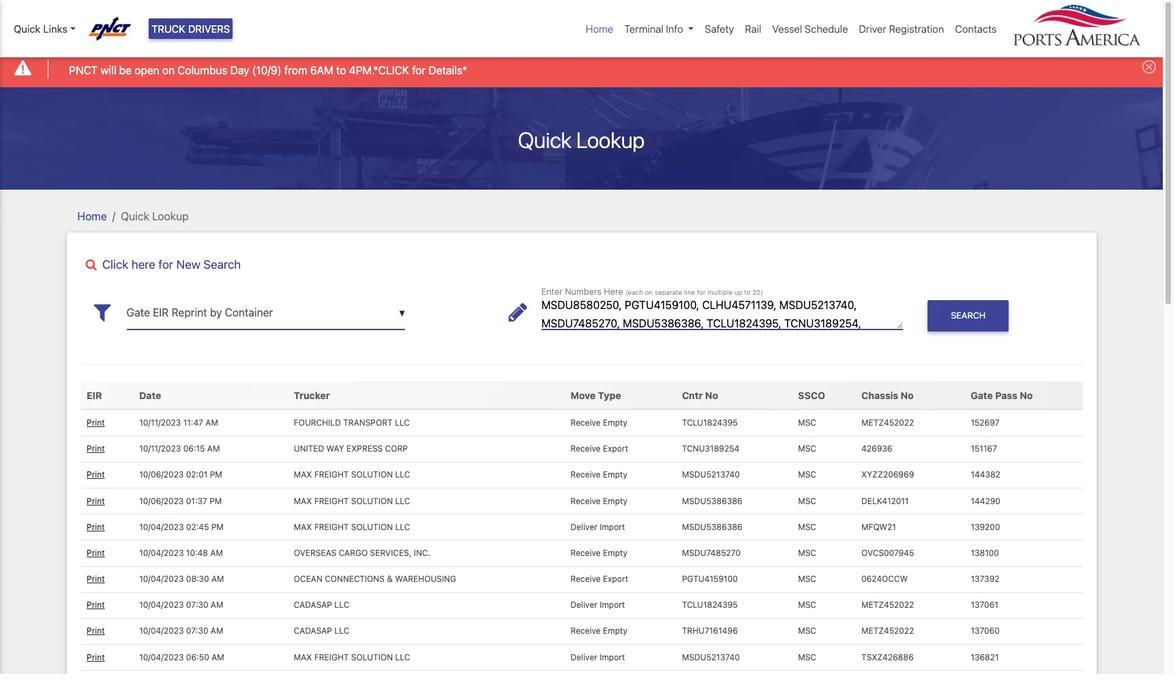 Task type: vqa. For each thing, say whether or not it's contained in the screenshot.
Chassis No
yes



Task type: describe. For each thing, give the bounding box(es) containing it.
type
[[598, 389, 621, 401]]

0 horizontal spatial home
[[77, 210, 107, 222]]

rail link
[[740, 16, 767, 42]]

xyzz206969
[[862, 470, 915, 480]]

deliver for msdu5213740
[[571, 652, 598, 662]]

vessel schedule link
[[767, 16, 854, 42]]

10/04/2023 for msdu5386386
[[139, 522, 184, 532]]

144382
[[971, 470, 1001, 480]]

137392
[[971, 574, 1000, 584]]

3 no from the left
[[1020, 389, 1033, 401]]

pgtu4159100
[[682, 574, 738, 584]]

driver registration
[[859, 22, 945, 35]]

receive empty for trhu7161496
[[571, 626, 628, 636]]

no for chassis no
[[901, 389, 914, 401]]

search inside "link"
[[204, 257, 241, 271]]

drivers
[[188, 22, 230, 35]]

10/06/2023 02:01 pm
[[139, 470, 222, 480]]

truck drivers
[[152, 22, 230, 35]]

mfqw21
[[862, 522, 896, 532]]

separate
[[655, 288, 683, 295]]

deliver import for tclu1824395
[[571, 600, 625, 610]]

for inside "link"
[[159, 257, 173, 271]]

426936
[[862, 444, 893, 454]]

import for msdu5386386
[[600, 522, 625, 532]]

registration
[[889, 22, 945, 35]]

date
[[139, 389, 161, 401]]

print link for 137060
[[87, 626, 105, 636]]

10/04/2023 02:45 pm
[[139, 522, 224, 532]]

am for services,
[[210, 548, 223, 558]]

delk412011
[[862, 496, 909, 506]]

print link for 137061
[[87, 600, 105, 610]]

am for llc
[[206, 418, 218, 428]]

pm for 10/06/2023 02:01 pm
[[210, 470, 222, 480]]

02:01
[[186, 470, 208, 480]]

click
[[102, 257, 129, 271]]

metz452022 for 137060
[[862, 626, 915, 636]]

to for 20)
[[745, 288, 751, 295]]

quick links
[[14, 22, 67, 35]]

on for separate
[[645, 288, 653, 295]]

msc for 137061
[[798, 600, 817, 610]]

freight for 10/06/2023 01:37 pm
[[314, 496, 349, 506]]

10/11/2023 11:47 am
[[139, 418, 218, 428]]

137061
[[971, 600, 999, 610]]

driver registration link
[[854, 16, 950, 42]]

enter
[[542, 286, 563, 296]]

for inside the enter numbers here (each on separate line for multiple up to 20)
[[697, 288, 706, 295]]

click here for new search
[[102, 257, 241, 271]]

express
[[347, 444, 383, 454]]

move
[[571, 389, 596, 401]]

am for &
[[212, 574, 224, 584]]

up
[[735, 288, 743, 295]]

tcnu3189254
[[682, 444, 740, 454]]

(each
[[626, 288, 643, 295]]

click here for new search link
[[80, 257, 1083, 271]]

print link for 144290
[[87, 496, 105, 506]]

1 vertical spatial quick
[[518, 127, 572, 153]]

cadasap for receive
[[294, 626, 332, 636]]

10/04/2023 for pgtu4159100
[[139, 574, 184, 584]]

on for columbus
[[162, 64, 175, 76]]

max for 10/04/2023 02:45 pm
[[294, 522, 312, 532]]

safety
[[705, 22, 734, 35]]

max for 10/04/2023 06:50 am
[[294, 652, 312, 662]]

137060
[[971, 626, 1000, 636]]

gate pass no
[[971, 389, 1033, 401]]

columbus
[[178, 64, 228, 76]]

10/06/2023 for 10/06/2023 01:37 pm
[[139, 496, 184, 506]]

solution for 10/04/2023 02:45 pm
[[351, 522, 393, 532]]

close image
[[1143, 60, 1157, 74]]

10/11/2023 for 10/11/2023 06:15 am
[[139, 444, 181, 454]]

search image
[[86, 259, 97, 271]]

receive for tclu1824395
[[571, 418, 601, 428]]

152697
[[971, 418, 1000, 428]]

vessel
[[773, 22, 803, 35]]

receive for pgtu4159100
[[571, 574, 601, 584]]

print for 136821
[[87, 652, 105, 662]]

export for pgtu4159100
[[603, 574, 628, 584]]

safety link
[[700, 16, 740, 42]]

print link for 138100
[[87, 548, 105, 558]]

empty for trhu7161496
[[603, 626, 628, 636]]

terminal info
[[625, 22, 684, 35]]

fourchild transport llc
[[294, 418, 410, 428]]

print for 144290
[[87, 496, 105, 506]]

freight for 10/04/2023 02:45 pm
[[314, 522, 349, 532]]

receive empty for tclu1824395
[[571, 418, 628, 428]]

144290
[[971, 496, 1001, 506]]

max freight solution llc for 10/06/2023 01:37 pm
[[294, 496, 410, 506]]

msc for 137060
[[798, 626, 817, 636]]

receive export for tcnu3189254
[[571, 444, 628, 454]]

truck
[[152, 22, 185, 35]]

here
[[132, 257, 155, 271]]

▼
[[399, 308, 405, 318]]

united
[[294, 444, 324, 454]]

pm for 10/04/2023 02:45 pm
[[211, 522, 224, 532]]

corp
[[385, 444, 408, 454]]

receive for tcnu3189254
[[571, 444, 601, 454]]

print link for 144382
[[87, 470, 105, 480]]

pnct will be open on columbus day (10/9) from 6am to 4pm.*click for details* link
[[69, 62, 468, 78]]

10/04/2023 08:30 am
[[139, 574, 224, 584]]

10/04/2023 for msdu5213740
[[139, 652, 184, 662]]

deliver for tclu1824395
[[571, 600, 598, 610]]

cntr no
[[682, 389, 719, 401]]

(10/9)
[[252, 64, 282, 76]]

10/04/2023 for trhu7161496
[[139, 626, 184, 636]]

6am
[[310, 64, 334, 76]]

08:30
[[186, 574, 209, 584]]

be
[[119, 64, 132, 76]]

msdu5213740 for deliver import
[[682, 652, 740, 662]]

inc.
[[414, 548, 431, 558]]

transport
[[343, 418, 393, 428]]

tsxz426886
[[862, 652, 914, 662]]

136821
[[971, 652, 999, 662]]

am for express
[[207, 444, 220, 454]]

freight for 10/06/2023 02:01 pm
[[314, 470, 349, 480]]

msc for 138100
[[798, 548, 817, 558]]

cadasap for deliver
[[294, 600, 332, 610]]

receive empty for msdu5213740
[[571, 470, 628, 480]]

max freight solution llc for 10/04/2023 02:45 pm
[[294, 522, 410, 532]]

import for tclu1824395
[[600, 600, 625, 610]]

links
[[43, 22, 67, 35]]

10/04/2023 06:50 am
[[139, 652, 224, 662]]

msc for 152697
[[798, 418, 817, 428]]

receive for msdu5213740
[[571, 470, 601, 480]]

02:45
[[186, 522, 209, 532]]

print link for 151167
[[87, 444, 105, 454]]

0 horizontal spatial quick
[[14, 22, 41, 35]]

max freight solution llc for 10/04/2023 06:50 am
[[294, 652, 410, 662]]

contacts
[[956, 22, 997, 35]]

cadasap llc for deliver import
[[294, 600, 350, 610]]

0 vertical spatial quick lookup
[[518, 127, 645, 153]]

print for 151167
[[87, 444, 105, 454]]

rail
[[745, 22, 762, 35]]

search button
[[928, 300, 1009, 332]]

07:30 for deliver import
[[186, 600, 208, 610]]

pass
[[996, 389, 1018, 401]]

ocean connections & warehousing
[[294, 574, 456, 584]]

tclu1824395 for deliver import
[[682, 600, 738, 610]]

msdu7485270
[[682, 548, 741, 558]]



Task type: locate. For each thing, give the bounding box(es) containing it.
4 10/04/2023 from the top
[[139, 600, 184, 610]]

contacts link
[[950, 16, 1003, 42]]

0 vertical spatial metz452022
[[862, 418, 915, 428]]

0 vertical spatial lookup
[[577, 127, 645, 153]]

2 empty from the top
[[603, 470, 628, 480]]

3 empty from the top
[[603, 496, 628, 506]]

am
[[206, 418, 218, 428], [207, 444, 220, 454], [210, 548, 223, 558], [212, 574, 224, 584], [211, 600, 223, 610], [211, 626, 223, 636], [212, 652, 224, 662]]

3 receive from the top
[[571, 470, 601, 480]]

4 max freight solution llc from the top
[[294, 652, 410, 662]]

details*
[[429, 64, 468, 76]]

10/04/2023 for msdu7485270
[[139, 548, 184, 558]]

max freight solution llc for 10/06/2023 02:01 pm
[[294, 470, 410, 480]]

here
[[604, 286, 624, 296]]

msdu5386386 for deliver import
[[682, 522, 743, 532]]

empty for msdu5386386
[[603, 496, 628, 506]]

msdu5386386
[[682, 496, 743, 506], [682, 522, 743, 532]]

2 export from the top
[[603, 574, 628, 584]]

4 solution from the top
[[351, 652, 393, 662]]

chassis no
[[862, 389, 914, 401]]

am right 08:30
[[212, 574, 224, 584]]

0 vertical spatial for
[[412, 64, 426, 76]]

1 vertical spatial home
[[77, 210, 107, 222]]

receive empty for msdu5386386
[[571, 496, 628, 506]]

import
[[600, 522, 625, 532], [600, 600, 625, 610], [600, 652, 625, 662]]

receive
[[571, 418, 601, 428], [571, 444, 601, 454], [571, 470, 601, 480], [571, 496, 601, 506], [571, 548, 601, 558], [571, 574, 601, 584], [571, 626, 601, 636]]

4 receive from the top
[[571, 496, 601, 506]]

6 print from the top
[[87, 548, 105, 558]]

7 print from the top
[[87, 574, 105, 584]]

pm right 01:37
[[210, 496, 222, 506]]

am right 06:15
[[207, 444, 220, 454]]

10 print link from the top
[[87, 652, 105, 662]]

5 10/04/2023 from the top
[[139, 626, 184, 636]]

0624occw
[[862, 574, 908, 584]]

3 freight from the top
[[314, 522, 349, 532]]

10/04/2023 left 06:50
[[139, 652, 184, 662]]

quick links link
[[14, 21, 76, 36]]

0 vertical spatial pm
[[210, 470, 222, 480]]

2 solution from the top
[[351, 496, 393, 506]]

3 max from the top
[[294, 522, 312, 532]]

cntr
[[682, 389, 703, 401]]

receive export
[[571, 444, 628, 454], [571, 574, 628, 584]]

to right up at the right of the page
[[745, 288, 751, 295]]

1 vertical spatial for
[[159, 257, 173, 271]]

0 vertical spatial import
[[600, 522, 625, 532]]

for right line in the right top of the page
[[697, 288, 706, 295]]

metz452022 down 0624occw
[[862, 600, 915, 610]]

print for 144382
[[87, 470, 105, 480]]

metz452022 down chassis no at the bottom of the page
[[862, 418, 915, 428]]

no
[[705, 389, 719, 401], [901, 389, 914, 401], [1020, 389, 1033, 401]]

10/06/2023 for 10/06/2023 02:01 pm
[[139, 470, 184, 480]]

3 print link from the top
[[87, 470, 105, 480]]

to inside the enter numbers here (each on separate line for multiple up to 20)
[[745, 288, 751, 295]]

solution for 10/06/2023 02:01 pm
[[351, 470, 393, 480]]

print for 138100
[[87, 548, 105, 558]]

terminal
[[625, 22, 664, 35]]

10/04/2023 down 10/04/2023 10:48 am on the left of page
[[139, 574, 184, 584]]

no right 'cntr'
[[705, 389, 719, 401]]

pnct will be open on columbus day (10/9) from 6am to 4pm.*click for details* alert
[[0, 50, 1163, 87]]

to
[[336, 64, 346, 76], [745, 288, 751, 295]]

3 max freight solution llc from the top
[[294, 522, 410, 532]]

0 vertical spatial 10/06/2023
[[139, 470, 184, 480]]

msc for 151167
[[798, 444, 817, 454]]

4 empty from the top
[[603, 548, 628, 558]]

0 vertical spatial receive export
[[571, 444, 628, 454]]

am for solution
[[212, 652, 224, 662]]

am right 10:48
[[210, 548, 223, 558]]

freight for 10/04/2023 06:50 am
[[314, 652, 349, 662]]

max for 10/06/2023 01:37 pm
[[294, 496, 312, 506]]

pm right 02:01
[[210, 470, 222, 480]]

0 vertical spatial deliver import
[[571, 522, 625, 532]]

1 print link from the top
[[87, 418, 105, 428]]

1 cadasap from the top
[[294, 600, 332, 610]]

2 msdu5213740 from the top
[[682, 652, 740, 662]]

1 vertical spatial deliver import
[[571, 600, 625, 610]]

0 vertical spatial 07:30
[[186, 600, 208, 610]]

4 msc from the top
[[798, 496, 817, 506]]

10 print from the top
[[87, 652, 105, 662]]

1 10/11/2023 from the top
[[139, 418, 181, 428]]

warehousing
[[395, 574, 456, 584]]

msdu5213740 down tcnu3189254 at the bottom of the page
[[682, 470, 740, 480]]

2 max freight solution llc from the top
[[294, 496, 410, 506]]

gate
[[971, 389, 993, 401]]

driver
[[859, 22, 887, 35]]

1 max freight solution llc from the top
[[294, 470, 410, 480]]

2 metz452022 from the top
[[862, 600, 915, 610]]

1 export from the top
[[603, 444, 628, 454]]

1 freight from the top
[[314, 470, 349, 480]]

1 horizontal spatial home link
[[581, 16, 619, 42]]

cargo
[[339, 548, 368, 558]]

1 vertical spatial export
[[603, 574, 628, 584]]

receive empty
[[571, 418, 628, 428], [571, 470, 628, 480], [571, 496, 628, 506], [571, 548, 628, 558], [571, 626, 628, 636]]

2 msdu5386386 from the top
[[682, 522, 743, 532]]

None text field
[[127, 296, 405, 329]]

multiple
[[708, 288, 733, 295]]

4 print link from the top
[[87, 496, 105, 506]]

1 vertical spatial 10/04/2023 07:30 am
[[139, 626, 223, 636]]

1 vertical spatial receive export
[[571, 574, 628, 584]]

day
[[230, 64, 249, 76]]

metz452022
[[862, 418, 915, 428], [862, 600, 915, 610], [862, 626, 915, 636]]

to for 4pm.*click
[[336, 64, 346, 76]]

line
[[684, 288, 695, 295]]

0 vertical spatial to
[[336, 64, 346, 76]]

0 horizontal spatial quick lookup
[[121, 210, 189, 222]]

10/04/2023 down 10/06/2023 01:37 pm
[[139, 522, 184, 532]]

msc for 139200
[[798, 522, 817, 532]]

4 freight from the top
[[314, 652, 349, 662]]

deliver for msdu5386386
[[571, 522, 598, 532]]

1 deliver from the top
[[571, 522, 598, 532]]

receive for trhu7161496
[[571, 626, 601, 636]]

am down 10/04/2023 08:30 am
[[211, 600, 223, 610]]

1 vertical spatial 10/11/2023
[[139, 444, 181, 454]]

0 horizontal spatial search
[[204, 257, 241, 271]]

eir
[[87, 389, 102, 401]]

1 import from the top
[[600, 522, 625, 532]]

for
[[412, 64, 426, 76], [159, 257, 173, 271], [697, 288, 706, 295]]

1 horizontal spatial quick
[[121, 210, 149, 222]]

3 deliver from the top
[[571, 652, 598, 662]]

2 receive from the top
[[571, 444, 601, 454]]

2 vertical spatial deliver
[[571, 652, 598, 662]]

no right pass
[[1020, 389, 1033, 401]]

1 empty from the top
[[603, 418, 628, 428]]

10/11/2023 for 10/11/2023 11:47 am
[[139, 418, 181, 428]]

1 horizontal spatial to
[[745, 288, 751, 295]]

10/04/2023 07:30 am down 10/04/2023 08:30 am
[[139, 600, 223, 610]]

new
[[176, 257, 201, 271]]

5 print from the top
[[87, 522, 105, 532]]

10/11/2023 06:15 am
[[139, 444, 220, 454]]

9 print link from the top
[[87, 626, 105, 636]]

2 print link from the top
[[87, 444, 105, 454]]

10/06/2023 01:37 pm
[[139, 496, 222, 506]]

1 vertical spatial quick lookup
[[121, 210, 189, 222]]

cadasap llc for receive empty
[[294, 626, 350, 636]]

cadasap
[[294, 600, 332, 610], [294, 626, 332, 636]]

4 max from the top
[[294, 652, 312, 662]]

tclu1824395 up the trhu7161496 in the bottom of the page
[[682, 600, 738, 610]]

msdu5213740
[[682, 470, 740, 480], [682, 652, 740, 662]]

print for 137061
[[87, 600, 105, 610]]

1 vertical spatial home link
[[77, 210, 107, 222]]

receive for msdu7485270
[[571, 548, 601, 558]]

8 print from the top
[[87, 600, 105, 610]]

2 vertical spatial deliver import
[[571, 652, 625, 662]]

deliver import for msdu5213740
[[571, 652, 625, 662]]

lookup
[[577, 127, 645, 153], [152, 210, 189, 222]]

7 receive from the top
[[571, 626, 601, 636]]

1 10/04/2023 from the top
[[139, 522, 184, 532]]

msdu5213740 for receive empty
[[682, 470, 740, 480]]

terminal info link
[[619, 16, 700, 42]]

deliver import
[[571, 522, 625, 532], [571, 600, 625, 610], [571, 652, 625, 662]]

home link up pnct will be open on columbus day (10/9) from 6am to 4pm.*click for details* alert
[[581, 16, 619, 42]]

2 vertical spatial for
[[697, 288, 706, 295]]

on right (each
[[645, 288, 653, 295]]

07:30
[[186, 600, 208, 610], [186, 626, 208, 636]]

0 horizontal spatial lookup
[[152, 210, 189, 222]]

1 metz452022 from the top
[[862, 418, 915, 428]]

0 vertical spatial cadasap llc
[[294, 600, 350, 610]]

10/04/2023
[[139, 522, 184, 532], [139, 548, 184, 558], [139, 574, 184, 584], [139, 600, 184, 610], [139, 626, 184, 636], [139, 652, 184, 662]]

pnct will be open on columbus day (10/9) from 6am to 4pm.*click for details*
[[69, 64, 468, 76]]

0 vertical spatial quick
[[14, 22, 41, 35]]

1 vertical spatial to
[[745, 288, 751, 295]]

0 vertical spatial home link
[[581, 16, 619, 42]]

0 horizontal spatial no
[[705, 389, 719, 401]]

1 vertical spatial metz452022
[[862, 600, 915, 610]]

for left details*
[[412, 64, 426, 76]]

home up pnct will be open on columbus day (10/9) from 6am to 4pm.*click for details* alert
[[586, 22, 614, 35]]

7 msc from the top
[[798, 574, 817, 584]]

0 vertical spatial msdu5213740
[[682, 470, 740, 480]]

services,
[[370, 548, 412, 558]]

1 horizontal spatial home
[[586, 22, 614, 35]]

3 deliver import from the top
[[571, 652, 625, 662]]

2 freight from the top
[[314, 496, 349, 506]]

10/04/2023 up 10/04/2023 06:50 am
[[139, 626, 184, 636]]

2 max from the top
[[294, 496, 312, 506]]

enter numbers here (each on separate line for multiple up to 20)
[[542, 286, 763, 296]]

8 print link from the top
[[87, 600, 105, 610]]

2 print from the top
[[87, 444, 105, 454]]

receive for msdu5386386
[[571, 496, 601, 506]]

move type
[[571, 389, 621, 401]]

print link for 137392
[[87, 574, 105, 584]]

9 msc from the top
[[798, 626, 817, 636]]

10:48
[[186, 548, 208, 558]]

2 msc from the top
[[798, 444, 817, 454]]

10/11/2023 down 10/11/2023 11:47 am
[[139, 444, 181, 454]]

5 empty from the top
[[603, 626, 628, 636]]

2 no from the left
[[901, 389, 914, 401]]

1 vertical spatial pm
[[210, 496, 222, 506]]

msdu5213740 down the trhu7161496 in the bottom of the page
[[682, 652, 740, 662]]

2 horizontal spatial no
[[1020, 389, 1033, 401]]

0 vertical spatial export
[[603, 444, 628, 454]]

MSDU8580250, PGTU4159100, CLHU4571139, MSDU5213740, MSDU7485270, MSDU5386386, TCLU1824395, TCNU3189254, TRHU7161496 text field
[[542, 296, 904, 329]]

no right chassis
[[901, 389, 914, 401]]

freight
[[314, 470, 349, 480], [314, 496, 349, 506], [314, 522, 349, 532], [314, 652, 349, 662]]

for inside alert
[[412, 64, 426, 76]]

1 vertical spatial msdu5386386
[[682, 522, 743, 532]]

am right 11:47
[[206, 418, 218, 428]]

1 deliver import from the top
[[571, 522, 625, 532]]

solution for 10/04/2023 06:50 am
[[351, 652, 393, 662]]

1 vertical spatial on
[[645, 288, 653, 295]]

pm right the '02:45'
[[211, 522, 224, 532]]

no for cntr no
[[705, 389, 719, 401]]

10/06/2023 down 10/06/2023 02:01 pm
[[139, 496, 184, 506]]

2 vertical spatial import
[[600, 652, 625, 662]]

print for 137060
[[87, 626, 105, 636]]

will
[[101, 64, 116, 76]]

tclu1824395 for receive empty
[[682, 418, 738, 428]]

1 horizontal spatial on
[[645, 288, 653, 295]]

msc for 144290
[[798, 496, 817, 506]]

5 receive from the top
[[571, 548, 601, 558]]

1 msdu5213740 from the top
[[682, 470, 740, 480]]

3 msc from the top
[[798, 470, 817, 480]]

2 10/04/2023 07:30 am from the top
[[139, 626, 223, 636]]

1 vertical spatial lookup
[[152, 210, 189, 222]]

msc for 136821
[[798, 652, 817, 662]]

10/04/2023 07:30 am up 10/04/2023 06:50 am
[[139, 626, 223, 636]]

1 vertical spatial msdu5213740
[[682, 652, 740, 662]]

on right open
[[162, 64, 175, 76]]

pm
[[210, 470, 222, 480], [210, 496, 222, 506], [211, 522, 224, 532]]

10/11/2023 down date
[[139, 418, 181, 428]]

home
[[586, 22, 614, 35], [77, 210, 107, 222]]

1 print from the top
[[87, 418, 105, 428]]

am up 10/04/2023 06:50 am
[[211, 626, 223, 636]]

10/04/2023 down 10/04/2023 02:45 pm
[[139, 548, 184, 558]]

deliver import for msdu5386386
[[571, 522, 625, 532]]

4 print from the top
[[87, 496, 105, 506]]

fourchild
[[294, 418, 341, 428]]

20)
[[753, 288, 763, 295]]

print for 139200
[[87, 522, 105, 532]]

pm for 10/06/2023 01:37 pm
[[210, 496, 222, 506]]

way
[[327, 444, 344, 454]]

1 vertical spatial 10/06/2023
[[139, 496, 184, 506]]

2 vertical spatial pm
[[211, 522, 224, 532]]

1 msc from the top
[[798, 418, 817, 428]]

metz452022 up the tsxz426886
[[862, 626, 915, 636]]

home link up search image
[[77, 210, 107, 222]]

0 vertical spatial cadasap
[[294, 600, 332, 610]]

search
[[204, 257, 241, 271], [951, 311, 986, 321]]

to right 6am
[[336, 64, 346, 76]]

1 10/06/2023 from the top
[[139, 470, 184, 480]]

5 receive empty from the top
[[571, 626, 628, 636]]

0 vertical spatial tclu1824395
[[682, 418, 738, 428]]

metz452022 for 152697
[[862, 418, 915, 428]]

4pm.*click
[[349, 64, 409, 76]]

07:30 down 08:30
[[186, 600, 208, 610]]

2 horizontal spatial for
[[697, 288, 706, 295]]

07:30 up 06:50
[[186, 626, 208, 636]]

7 print link from the top
[[87, 574, 105, 584]]

1 receive empty from the top
[[571, 418, 628, 428]]

truck drivers link
[[149, 18, 233, 39]]

10/04/2023 down 10/04/2023 08:30 am
[[139, 600, 184, 610]]

2 vertical spatial quick
[[121, 210, 149, 222]]

1 vertical spatial cadasap llc
[[294, 626, 350, 636]]

print link for 136821
[[87, 652, 105, 662]]

2 cadasap llc from the top
[[294, 626, 350, 636]]

10/06/2023 down 10/11/2023 06:15 am
[[139, 470, 184, 480]]

1 horizontal spatial quick lookup
[[518, 127, 645, 153]]

max freight solution llc
[[294, 470, 410, 480], [294, 496, 410, 506], [294, 522, 410, 532], [294, 652, 410, 662]]

1 tclu1824395 from the top
[[682, 418, 738, 428]]

ssco
[[798, 389, 826, 401]]

3 import from the top
[[600, 652, 625, 662]]

151167
[[971, 444, 998, 454]]

0 vertical spatial search
[[204, 257, 241, 271]]

1 receive from the top
[[571, 418, 601, 428]]

solution for 10/06/2023 01:37 pm
[[351, 496, 393, 506]]

print for 137392
[[87, 574, 105, 584]]

overseas
[[294, 548, 337, 558]]

home up search image
[[77, 210, 107, 222]]

empty for msdu5213740
[[603, 470, 628, 480]]

1 vertical spatial tclu1824395
[[682, 600, 738, 610]]

info
[[666, 22, 684, 35]]

trhu7161496
[[682, 626, 738, 636]]

1 horizontal spatial for
[[412, 64, 426, 76]]

1 horizontal spatial no
[[901, 389, 914, 401]]

6 10/04/2023 from the top
[[139, 652, 184, 662]]

0 vertical spatial deliver
[[571, 522, 598, 532]]

vessel schedule
[[773, 22, 848, 35]]

2 07:30 from the top
[[186, 626, 208, 636]]

3 receive empty from the top
[[571, 496, 628, 506]]

1 no from the left
[[705, 389, 719, 401]]

schedule
[[805, 22, 848, 35]]

search inside 'button'
[[951, 311, 986, 321]]

2 cadasap from the top
[[294, 626, 332, 636]]

1 vertical spatial search
[[951, 311, 986, 321]]

10/04/2023 07:30 am for receive empty
[[139, 626, 223, 636]]

1 horizontal spatial search
[[951, 311, 986, 321]]

print for 152697
[[87, 418, 105, 428]]

1 msdu5386386 from the top
[[682, 496, 743, 506]]

ocean
[[294, 574, 323, 584]]

&
[[387, 574, 393, 584]]

01:37
[[186, 496, 207, 506]]

empty for msdu7485270
[[603, 548, 628, 558]]

import for msdu5213740
[[600, 652, 625, 662]]

10 msc from the top
[[798, 652, 817, 662]]

2 tclu1824395 from the top
[[682, 600, 738, 610]]

6 msc from the top
[[798, 548, 817, 558]]

quick
[[14, 22, 41, 35], [518, 127, 572, 153], [121, 210, 149, 222]]

1 vertical spatial cadasap
[[294, 626, 332, 636]]

3 10/04/2023 from the top
[[139, 574, 184, 584]]

on inside alert
[[162, 64, 175, 76]]

139200
[[971, 522, 1001, 532]]

numbers
[[565, 286, 602, 296]]

1 horizontal spatial lookup
[[577, 127, 645, 153]]

0 vertical spatial home
[[586, 22, 614, 35]]

2 vertical spatial metz452022
[[862, 626, 915, 636]]

06:50
[[186, 652, 209, 662]]

07:30 for receive empty
[[186, 626, 208, 636]]

0 horizontal spatial on
[[162, 64, 175, 76]]

2 10/11/2023 from the top
[[139, 444, 181, 454]]

max for 10/06/2023 02:01 pm
[[294, 470, 312, 480]]

1 vertical spatial deliver
[[571, 600, 598, 610]]

home link
[[581, 16, 619, 42], [77, 210, 107, 222]]

1 vertical spatial import
[[600, 600, 625, 610]]

metz452022 for 137061
[[862, 600, 915, 610]]

export for tcnu3189254
[[603, 444, 628, 454]]

0 vertical spatial on
[[162, 64, 175, 76]]

1 vertical spatial 07:30
[[186, 626, 208, 636]]

print link for 152697
[[87, 418, 105, 428]]

8 msc from the top
[[798, 600, 817, 610]]

2 receive empty from the top
[[571, 470, 628, 480]]

1 10/04/2023 07:30 am from the top
[[139, 600, 223, 610]]

5 msc from the top
[[798, 522, 817, 532]]

0 vertical spatial 10/04/2023 07:30 am
[[139, 600, 223, 610]]

home inside home link
[[586, 22, 614, 35]]

2 receive export from the top
[[571, 574, 628, 584]]

2 10/04/2023 from the top
[[139, 548, 184, 558]]

2 10/06/2023 from the top
[[139, 496, 184, 506]]

11:47
[[183, 418, 203, 428]]

print
[[87, 418, 105, 428], [87, 444, 105, 454], [87, 470, 105, 480], [87, 496, 105, 506], [87, 522, 105, 532], [87, 548, 105, 558], [87, 574, 105, 584], [87, 600, 105, 610], [87, 626, 105, 636], [87, 652, 105, 662]]

united way express corp
[[294, 444, 408, 454]]

msc
[[798, 418, 817, 428], [798, 444, 817, 454], [798, 470, 817, 480], [798, 496, 817, 506], [798, 522, 817, 532], [798, 548, 817, 558], [798, 574, 817, 584], [798, 600, 817, 610], [798, 626, 817, 636], [798, 652, 817, 662]]

1 cadasap llc from the top
[[294, 600, 350, 610]]

9 print from the top
[[87, 626, 105, 636]]

msdu5386386 for receive empty
[[682, 496, 743, 506]]

0 horizontal spatial for
[[159, 257, 173, 271]]

10/04/2023 07:30 am for deliver import
[[139, 600, 223, 610]]

5 print link from the top
[[87, 522, 105, 532]]

1 07:30 from the top
[[186, 600, 208, 610]]

am right 06:50
[[212, 652, 224, 662]]

0 horizontal spatial home link
[[77, 210, 107, 222]]

deliver
[[571, 522, 598, 532], [571, 600, 598, 610], [571, 652, 598, 662]]

empty for tclu1824395
[[603, 418, 628, 428]]

1 solution from the top
[[351, 470, 393, 480]]

msc for 137392
[[798, 574, 817, 584]]

3 metz452022 from the top
[[862, 626, 915, 636]]

0 vertical spatial 10/11/2023
[[139, 418, 181, 428]]

tclu1824395 up tcnu3189254 at the bottom of the page
[[682, 418, 738, 428]]

print link for 139200
[[87, 522, 105, 532]]

for right the here
[[159, 257, 173, 271]]

on inside the enter numbers here (each on separate line for multiple up to 20)
[[645, 288, 653, 295]]

open
[[135, 64, 159, 76]]

0 horizontal spatial to
[[336, 64, 346, 76]]

1 max from the top
[[294, 470, 312, 480]]

msc for 144382
[[798, 470, 817, 480]]

0 vertical spatial msdu5386386
[[682, 496, 743, 506]]

to inside alert
[[336, 64, 346, 76]]

2 horizontal spatial quick
[[518, 127, 572, 153]]

4 receive empty from the top
[[571, 548, 628, 558]]

2 deliver import from the top
[[571, 600, 625, 610]]

2 deliver from the top
[[571, 600, 598, 610]]



